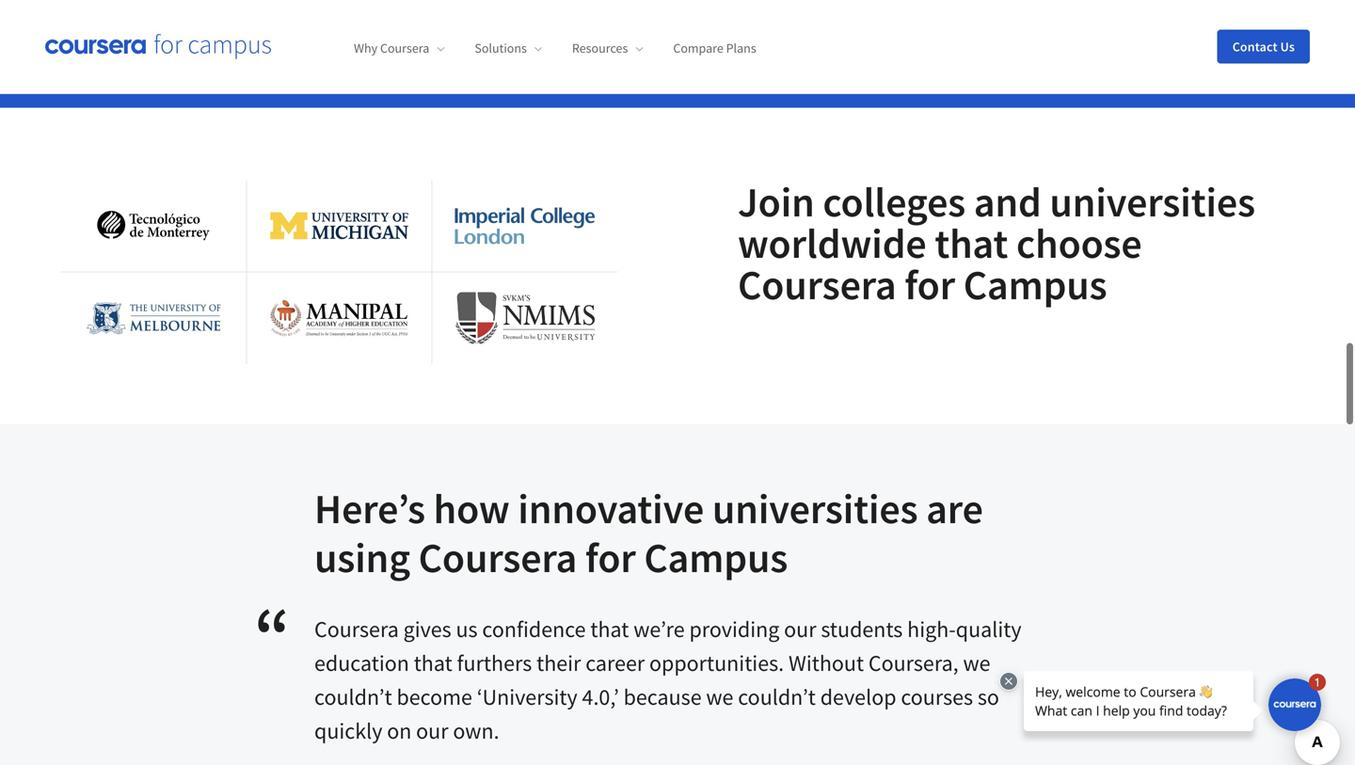 Task type: locate. For each thing, give the bounding box(es) containing it.
we
[[963, 649, 991, 677], [706, 683, 734, 711]]

high- right in
[[833, 27, 865, 46]]

0 vertical spatial campus
[[964, 258, 1107, 311]]

high- up the coursera,
[[907, 615, 956, 643]]

join colleges and universities worldwide that choose coursera for campus
[[738, 176, 1256, 311]]

the university of melbourne image
[[85, 280, 222, 356]]

courses
[[901, 683, 973, 711]]

1 vertical spatial students
[[821, 615, 903, 643]]

universities inside join colleges and universities worldwide that choose coursera for campus
[[1050, 176, 1256, 228]]

here's how innovative universities are using coursera for campus
[[314, 482, 983, 584]]

0 horizontal spatial high-
[[833, 27, 865, 46]]

that inside join colleges and universities worldwide that choose coursera for campus
[[935, 217, 1008, 269]]

1 vertical spatial campus
[[644, 531, 788, 584]]

1 horizontal spatial couldn't
[[738, 683, 816, 711]]

1 vertical spatial and
[[974, 176, 1042, 228]]

0 horizontal spatial campus
[[644, 531, 788, 584]]

coursera,
[[869, 649, 959, 677]]

on
[[387, 717, 412, 745]]

our up without on the bottom of page
[[784, 615, 817, 643]]

0 vertical spatial universities
[[1050, 176, 1256, 228]]

0 horizontal spatial universities
[[712, 482, 918, 535]]

for up the we're
[[585, 531, 636, 584]]

that
[[935, 217, 1008, 269], [590, 615, 629, 643], [414, 649, 452, 677]]

students inside coursera gives us confidence that we're providing our students high-quality education that furthers their career opportunities. without coursera, we couldn't become 'university 4.0,' because we couldn't develop courses so quickly on our own.
[[821, 615, 903, 643]]

job
[[894, 0, 914, 1]]

1 vertical spatial high-
[[907, 615, 956, 643]]

students up apply
[[802, 0, 857, 1]]

without
[[789, 649, 864, 677]]

nmims image
[[455, 292, 595, 344]]

students
[[802, 0, 857, 1], [821, 615, 903, 643]]

1 vertical spatial universities
[[712, 482, 918, 535]]

1 horizontal spatial and
[[974, 176, 1042, 228]]

why coursera link
[[354, 40, 445, 57]]

fields.
[[913, 27, 951, 46]]

grow
[[860, 0, 891, 1]]

and
[[910, 4, 935, 23], [974, 176, 1042, 228]]

1 vertical spatial that
[[590, 615, 629, 643]]

manipal university image
[[269, 298, 409, 338]]

for down colleges
[[905, 258, 955, 311]]

0 vertical spatial our
[[784, 615, 817, 643]]

tecnológico de monterrey image
[[84, 211, 223, 241]]

learning,
[[852, 4, 907, 23]]

using
[[314, 531, 410, 584]]

1 horizontal spatial campus
[[964, 258, 1107, 311]]

0 horizontal spatial for
[[585, 531, 636, 584]]

coursera up education
[[314, 615, 399, 643]]

students up without on the bottom of page
[[821, 615, 903, 643]]

1 horizontal spatial that
[[590, 615, 629, 643]]

0 vertical spatial students
[[802, 0, 857, 1]]

skills
[[784, 27, 815, 46]]

coursera inside here's how innovative universities are using coursera for campus
[[419, 531, 577, 584]]

0 vertical spatial we
[[963, 649, 991, 677]]

0 horizontal spatial couldn't
[[314, 683, 392, 711]]

our right on
[[416, 717, 449, 745]]

us
[[456, 615, 478, 643]]

0 vertical spatial and
[[910, 4, 935, 23]]

1 horizontal spatial for
[[905, 258, 955, 311]]

1 horizontal spatial high-
[[907, 615, 956, 643]]

we up so
[[963, 649, 991, 677]]

coursera down join
[[738, 258, 897, 311]]

couldn't up quickly
[[314, 683, 392, 711]]

for
[[905, 258, 955, 311], [585, 531, 636, 584]]

solutions
[[475, 40, 527, 57]]

1 vertical spatial we
[[706, 683, 734, 711]]

0 vertical spatial high-
[[833, 27, 865, 46]]

help your students grow job confidence, apply learning, and hone critical skills in high-growth fields.
[[738, 0, 970, 46]]

1 horizontal spatial universities
[[1050, 176, 1256, 228]]

4.0,'
[[582, 683, 619, 711]]

education
[[314, 649, 409, 677]]

our
[[784, 615, 817, 643], [416, 717, 449, 745]]

2 vertical spatial that
[[414, 649, 452, 677]]

universities inside here's how innovative universities are using coursera for campus
[[712, 482, 918, 535]]

opportunities.
[[649, 649, 784, 677]]

apply
[[814, 4, 849, 23]]

coursera
[[380, 40, 430, 57], [738, 258, 897, 311], [419, 531, 577, 584], [314, 615, 399, 643]]

couldn't down without on the bottom of page
[[738, 683, 816, 711]]

critical
[[738, 27, 781, 46]]

campus
[[964, 258, 1107, 311], [644, 531, 788, 584]]

universities
[[1050, 176, 1256, 228], [712, 482, 918, 535]]

0 horizontal spatial and
[[910, 4, 935, 23]]

so
[[978, 683, 999, 711]]

high-
[[833, 27, 865, 46], [907, 615, 956, 643]]

we down opportunities.
[[706, 683, 734, 711]]

us
[[1281, 38, 1295, 55]]

2 horizontal spatial that
[[935, 217, 1008, 269]]

are
[[926, 482, 983, 535]]

0 vertical spatial for
[[905, 258, 955, 311]]

universities for innovative
[[712, 482, 918, 535]]

and inside help your students grow job confidence, apply learning, and hone critical skills in high-growth fields.
[[910, 4, 935, 23]]

confidence,
[[738, 4, 811, 23]]

0 horizontal spatial that
[[414, 649, 452, 677]]

0 vertical spatial that
[[935, 217, 1008, 269]]

couldn't
[[314, 683, 392, 711], [738, 683, 816, 711]]

compare
[[673, 40, 724, 57]]

high- inside coursera gives us confidence that we're providing our students high-quality education that furthers their career opportunities. without coursera, we couldn't become 'university 4.0,' because we couldn't develop courses so quickly on our own.
[[907, 615, 956, 643]]

1 vertical spatial for
[[585, 531, 636, 584]]

colleges
[[823, 176, 966, 228]]

coursera up us on the bottom of the page
[[419, 531, 577, 584]]

0 horizontal spatial our
[[416, 717, 449, 745]]



Task type: describe. For each thing, give the bounding box(es) containing it.
contact us button
[[1218, 30, 1310, 64]]

contact
[[1233, 38, 1278, 55]]

why coursera
[[354, 40, 430, 57]]

gives
[[403, 615, 451, 643]]

coursera inside join colleges and universities worldwide that choose coursera for campus
[[738, 258, 897, 311]]

here's
[[314, 482, 425, 535]]

we're
[[634, 615, 685, 643]]

own.
[[453, 717, 499, 745]]

1 vertical spatial our
[[416, 717, 449, 745]]

resources
[[572, 40, 628, 57]]

why
[[354, 40, 378, 57]]

universities for and
[[1050, 176, 1256, 228]]

worldwide
[[738, 217, 927, 269]]

how
[[434, 482, 510, 535]]

furthers
[[457, 649, 532, 677]]

coursera gives us confidence that we're providing our students high-quality education that furthers their career opportunities. without coursera, we couldn't become 'university 4.0,' because we couldn't develop courses so quickly on our own.
[[314, 615, 1022, 745]]

0 horizontal spatial we
[[706, 683, 734, 711]]

contact us
[[1233, 38, 1295, 55]]

coursera for campus image
[[45, 34, 271, 60]]

innovative
[[518, 482, 704, 535]]

confidence
[[482, 615, 586, 643]]

join
[[738, 176, 815, 228]]

growth
[[865, 27, 910, 46]]

resources link
[[572, 40, 643, 57]]

plans
[[726, 40, 756, 57]]

coursera right 'why' in the top left of the page
[[380, 40, 430, 57]]

quickly
[[314, 717, 383, 745]]

and inside join colleges and universities worldwide that choose coursera for campus
[[974, 176, 1042, 228]]

campus inside join colleges and universities worldwide that choose coursera for campus
[[964, 258, 1107, 311]]

in
[[818, 27, 830, 46]]

career
[[586, 649, 645, 677]]

campus inside here's how innovative universities are using coursera for campus
[[644, 531, 788, 584]]

compare plans link
[[673, 40, 756, 57]]

compare plans
[[673, 40, 756, 57]]

high- inside help your students grow job confidence, apply learning, and hone critical skills in high-growth fields.
[[833, 27, 865, 46]]

hone
[[938, 4, 970, 23]]

quality
[[956, 615, 1022, 643]]

develop
[[820, 683, 897, 711]]

1 couldn't from the left
[[314, 683, 392, 711]]

1 horizontal spatial we
[[963, 649, 991, 677]]

1 horizontal spatial our
[[784, 615, 817, 643]]

students inside help your students grow job confidence, apply learning, and hone critical skills in high-growth fields.
[[802, 0, 857, 1]]

your
[[770, 0, 799, 1]]

solutions link
[[475, 40, 542, 57]]

for inside join colleges and universities worldwide that choose coursera for campus
[[905, 258, 955, 311]]

providing
[[689, 615, 780, 643]]

choose
[[1016, 217, 1142, 269]]

imperial college london image
[[455, 208, 595, 244]]

for inside here's how innovative universities are using coursera for campus
[[585, 531, 636, 584]]

become
[[397, 683, 472, 711]]

'university
[[477, 683, 578, 711]]

2 couldn't from the left
[[738, 683, 816, 711]]

because
[[624, 683, 702, 711]]

coursera inside coursera gives us confidence that we're providing our students high-quality education that furthers their career opportunities. without coursera, we couldn't become 'university 4.0,' because we couldn't develop courses so quickly on our own.
[[314, 615, 399, 643]]

their
[[537, 649, 581, 677]]

help
[[738, 0, 767, 1]]

university of michigan image
[[269, 212, 409, 240]]



Task type: vqa. For each thing, say whether or not it's contained in the screenshot.
Help
yes



